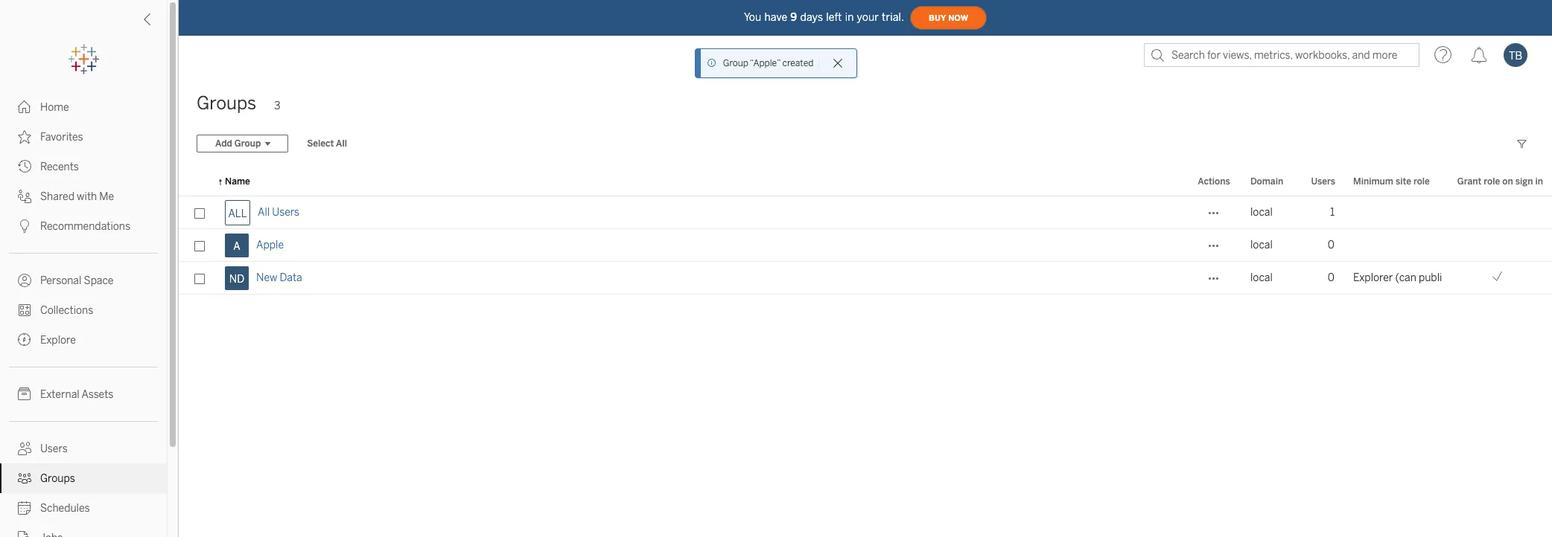 Task type: vqa. For each thing, say whether or not it's contained in the screenshot.
the bottom Groups
yes



Task type: locate. For each thing, give the bounding box(es) containing it.
home
[[40, 101, 69, 114]]

1 horizontal spatial role
[[1484, 177, 1501, 187]]

0 vertical spatial local
[[1251, 206, 1273, 219]]

0 vertical spatial in
[[845, 11, 854, 23]]

groups inside the "main navigation. press the up and down arrow keys to access links." element
[[40, 473, 75, 486]]

by text only_f5he34f image left 'recommendations'
[[18, 220, 31, 233]]

explore
[[40, 335, 76, 347]]

groups up add
[[197, 92, 256, 114]]

0 horizontal spatial all
[[258, 206, 270, 219]]

1 horizontal spatial group
[[723, 58, 749, 69]]

all
[[336, 139, 347, 149], [258, 206, 270, 219]]

2 by text only_f5he34f image from the top
[[18, 130, 31, 144]]

by text only_f5he34f image left schedules
[[18, 502, 31, 516]]

recommendations link
[[0, 212, 167, 241]]

group right the info image
[[723, 58, 749, 69]]

role
[[1414, 177, 1431, 187], [1484, 177, 1501, 187]]

3 by text only_f5he34f image from the top
[[18, 443, 31, 456]]

favorites link
[[0, 122, 167, 152]]

2 vertical spatial local
[[1251, 272, 1273, 285]]

name
[[225, 177, 250, 187]]

0 vertical spatial all
[[336, 139, 347, 149]]

by text only_f5he34f image inside favorites link
[[18, 130, 31, 144]]

1 vertical spatial in
[[1536, 177, 1544, 187]]

1 horizontal spatial groups
[[197, 92, 256, 114]]

select
[[307, 139, 334, 149]]

by text only_f5he34f image left collections
[[18, 304, 31, 317]]

3
[[274, 100, 280, 113]]

4 by text only_f5he34f image from the top
[[18, 472, 31, 486]]

users inside the "main navigation. press the up and down arrow keys to access links." element
[[40, 443, 68, 456]]

cell
[[1345, 197, 1444, 229], [1444, 197, 1553, 229], [1345, 229, 1444, 262], [1444, 229, 1553, 262]]

in
[[845, 11, 854, 23], [1536, 177, 1544, 187]]

by text only_f5he34f image inside collections link
[[18, 304, 31, 317]]

recents link
[[0, 152, 167, 182]]

by text only_f5he34f image left explore
[[18, 334, 31, 347]]

by text only_f5he34f image inside recents link
[[18, 160, 31, 174]]

by text only_f5he34f image left personal
[[18, 274, 31, 288]]

shared with me
[[40, 191, 114, 203]]

0 vertical spatial group
[[723, 58, 749, 69]]

role right site
[[1414, 177, 1431, 187]]

group right add
[[235, 139, 261, 149]]

row group
[[179, 197, 1553, 295]]

groups up schedules
[[40, 473, 75, 486]]

6 by text only_f5he34f image from the top
[[18, 304, 31, 317]]

1 vertical spatial 0
[[1328, 272, 1335, 285]]

2 vertical spatial users
[[40, 443, 68, 456]]

by text only_f5he34f image for collections
[[18, 304, 31, 317]]

0 vertical spatial users
[[1312, 177, 1336, 187]]

by text only_f5he34f image left recents
[[18, 160, 31, 174]]

local for users
[[1251, 206, 1273, 219]]

by text only_f5he34f image
[[18, 101, 31, 114], [18, 130, 31, 144], [18, 160, 31, 174], [18, 190, 31, 203], [18, 274, 31, 288], [18, 304, 31, 317], [18, 388, 31, 402]]

1 vertical spatial groups
[[40, 473, 75, 486]]

schedules link
[[0, 494, 167, 524]]

0 left explorer on the bottom right
[[1328, 272, 1335, 285]]

5 by text only_f5he34f image from the top
[[18, 274, 31, 288]]

by text only_f5he34f image inside "users" link
[[18, 443, 31, 456]]

0 horizontal spatial group
[[235, 139, 261, 149]]

users up apple
[[272, 206, 300, 219]]

buy now
[[929, 13, 969, 23]]

by text only_f5he34f image
[[18, 220, 31, 233], [18, 334, 31, 347], [18, 443, 31, 456], [18, 472, 31, 486], [18, 502, 31, 516], [18, 532, 31, 538]]

"apple"
[[750, 58, 781, 69]]

1 horizontal spatial users
[[272, 206, 300, 219]]

all up apple
[[258, 206, 270, 219]]

by text only_f5he34f image for recents
[[18, 160, 31, 174]]

0 vertical spatial groups
[[197, 92, 256, 114]]

2 0 from the top
[[1328, 272, 1335, 285]]

5 by text only_f5he34f image from the top
[[18, 502, 31, 516]]

users up 1
[[1312, 177, 1336, 187]]

1 local from the top
[[1251, 206, 1273, 219]]

buy
[[929, 13, 946, 23]]

buy now button
[[911, 6, 987, 30]]

1 vertical spatial users
[[272, 206, 300, 219]]

your
[[857, 11, 879, 23]]

by text only_f5he34f image inside recommendations link
[[18, 220, 31, 233]]

new
[[256, 272, 277, 285]]

1 row from the top
[[179, 197, 1553, 229]]

by text only_f5he34f image down schedules link
[[18, 532, 31, 538]]

0
[[1328, 239, 1335, 252], [1328, 272, 1335, 285]]

local
[[1251, 206, 1273, 219], [1251, 239, 1273, 252], [1251, 272, 1273, 285]]

all inside all users link
[[258, 206, 270, 219]]

6 by text only_f5he34f image from the top
[[18, 532, 31, 538]]

0 down 1
[[1328, 239, 1335, 252]]

0 horizontal spatial in
[[845, 11, 854, 23]]

1 by text only_f5he34f image from the top
[[18, 220, 31, 233]]

users up groups link at left bottom
[[40, 443, 68, 456]]

0 horizontal spatial groups
[[40, 473, 75, 486]]

0 horizontal spatial role
[[1414, 177, 1431, 187]]

1 by text only_f5he34f image from the top
[[18, 101, 31, 114]]

personal space
[[40, 275, 114, 288]]

all right the select
[[336, 139, 347, 149]]

home link
[[0, 92, 167, 122]]

by text only_f5he34f image inside external assets link
[[18, 388, 31, 402]]

0 horizontal spatial users
[[40, 443, 68, 456]]

1 horizontal spatial all
[[336, 139, 347, 149]]

in inside grid
[[1536, 177, 1544, 187]]

by text only_f5he34f image inside home link
[[18, 101, 31, 114]]

in right left
[[845, 11, 854, 23]]

3 row from the top
[[179, 261, 1553, 295]]

groups link
[[0, 464, 167, 494]]

3 by text only_f5he34f image from the top
[[18, 160, 31, 174]]

by text only_f5he34f image inside groups link
[[18, 472, 31, 486]]

by text only_f5he34f image left shared
[[18, 190, 31, 203]]

add
[[215, 139, 232, 149]]

by text only_f5he34f image left home
[[18, 101, 31, 114]]

2 horizontal spatial users
[[1312, 177, 1336, 187]]

groups
[[197, 92, 256, 114], [40, 473, 75, 486]]

by text only_f5he34f image inside personal space link
[[18, 274, 31, 288]]

users link
[[0, 434, 167, 464]]

schedules
[[40, 503, 90, 516]]

in right sign
[[1536, 177, 1544, 187]]

1 0 from the top
[[1328, 239, 1335, 252]]

2 local from the top
[[1251, 239, 1273, 252]]

by text only_f5he34f image left favorites
[[18, 130, 31, 144]]

minimum site role
[[1354, 177, 1431, 187]]

by text only_f5he34f image up groups link at left bottom
[[18, 443, 31, 456]]

group
[[723, 58, 749, 69], [235, 139, 261, 149]]

all users
[[258, 206, 300, 219]]

(can
[[1396, 272, 1417, 285]]

trial.
[[882, 11, 905, 23]]

personal space link
[[0, 266, 167, 296]]

1 vertical spatial local
[[1251, 239, 1273, 252]]

1 vertical spatial all
[[258, 206, 270, 219]]

2 row from the top
[[179, 229, 1553, 262]]

users
[[1312, 177, 1336, 187], [272, 206, 300, 219], [40, 443, 68, 456]]

space
[[84, 275, 114, 288]]

all users link
[[258, 197, 300, 229]]

row
[[179, 197, 1553, 229], [179, 229, 1553, 262], [179, 261, 1553, 295]]

apple link
[[256, 229, 284, 262]]

by text only_f5he34f image inside shared with me link
[[18, 190, 31, 203]]

1 role from the left
[[1414, 177, 1431, 187]]

4 by text only_f5he34f image from the top
[[18, 190, 31, 203]]

grant role on sign in
[[1458, 177, 1544, 187]]

add group
[[215, 139, 261, 149]]

group inside add group popup button
[[235, 139, 261, 149]]

new data
[[256, 272, 302, 285]]

2 by text only_f5he34f image from the top
[[18, 334, 31, 347]]

role left on
[[1484, 177, 1501, 187]]

by text only_f5he34f image inside explore link
[[18, 334, 31, 347]]

group inside group "apple" created alert
[[723, 58, 749, 69]]

0 for new data
[[1328, 272, 1335, 285]]

recents
[[40, 161, 79, 174]]

0 vertical spatial 0
[[1328, 239, 1335, 252]]

grant
[[1458, 177, 1482, 187]]

by text only_f5he34f image up schedules link
[[18, 472, 31, 486]]

7 by text only_f5he34f image from the top
[[18, 388, 31, 402]]

3 local from the top
[[1251, 272, 1273, 285]]

you
[[744, 11, 762, 23]]

1 vertical spatial group
[[235, 139, 261, 149]]

1 horizontal spatial in
[[1536, 177, 1544, 187]]

now
[[949, 13, 969, 23]]

grid
[[179, 168, 1553, 538]]

by text only_f5he34f image inside schedules link
[[18, 502, 31, 516]]

row group containing all users
[[179, 197, 1553, 295]]

by text only_f5he34f image left external on the bottom left of the page
[[18, 388, 31, 402]]



Task type: describe. For each thing, give the bounding box(es) containing it.
actions
[[1198, 177, 1231, 187]]

by text only_f5he34f image for recommendations
[[18, 220, 31, 233]]

9
[[791, 11, 798, 23]]

shared with me link
[[0, 182, 167, 212]]

explorer
[[1354, 272, 1394, 285]]

external
[[40, 389, 79, 402]]

on
[[1503, 177, 1514, 187]]

collections link
[[0, 296, 167, 326]]

sign
[[1516, 177, 1534, 187]]

by text only_f5he34f image for groups
[[18, 472, 31, 486]]

data
[[280, 272, 302, 285]]

row containing apple
[[179, 229, 1553, 262]]

main navigation. press the up and down arrow keys to access links. element
[[0, 92, 167, 538]]

apple
[[256, 239, 284, 252]]

row containing new data
[[179, 261, 1553, 295]]

by text only_f5he34f image for schedules
[[18, 502, 31, 516]]

personal
[[40, 275, 82, 288]]

1
[[1331, 206, 1335, 219]]

by text only_f5he34f image for users
[[18, 443, 31, 456]]

info image
[[707, 58, 717, 69]]

navigation panel element
[[0, 45, 167, 538]]

grid containing all users
[[179, 168, 1553, 538]]

select all
[[307, 139, 347, 149]]

0 for apple
[[1328, 239, 1335, 252]]

by text only_f5he34f image for explore
[[18, 334, 31, 347]]

row containing all users
[[179, 197, 1553, 229]]

by text only_f5he34f image for favorites
[[18, 130, 31, 144]]

assets
[[82, 389, 113, 402]]

created
[[783, 58, 814, 69]]

have
[[765, 11, 788, 23]]

by text only_f5he34f image for shared with me
[[18, 190, 31, 203]]

2 role from the left
[[1484, 177, 1501, 187]]

external assets link
[[0, 380, 167, 410]]

select all button
[[297, 135, 357, 153]]

explorer (can publish)
[[1354, 272, 1458, 285]]

explore link
[[0, 326, 167, 355]]

all inside select all 'button'
[[336, 139, 347, 149]]

with
[[77, 191, 97, 203]]

favorites
[[40, 131, 83, 144]]

by text only_f5he34f image for personal space
[[18, 274, 31, 288]]

left
[[827, 11, 842, 23]]

recommendations
[[40, 221, 130, 233]]

collections
[[40, 305, 93, 317]]

local for data
[[1251, 272, 1273, 285]]

publish)
[[1419, 272, 1458, 285]]

domain
[[1251, 177, 1284, 187]]

users inside row
[[272, 206, 300, 219]]

shared
[[40, 191, 74, 203]]

group "apple" created
[[723, 58, 814, 69]]

group "apple" created alert
[[723, 57, 814, 70]]

site
[[1396, 177, 1412, 187]]

add group button
[[197, 135, 289, 153]]

you have 9 days left in your trial.
[[744, 11, 905, 23]]

by text only_f5he34f image for home
[[18, 101, 31, 114]]

by text only_f5he34f image for external assets
[[18, 388, 31, 402]]

external assets
[[40, 389, 113, 402]]

new data link
[[256, 262, 302, 295]]

days
[[801, 11, 824, 23]]

minimum
[[1354, 177, 1394, 187]]

me
[[99, 191, 114, 203]]



